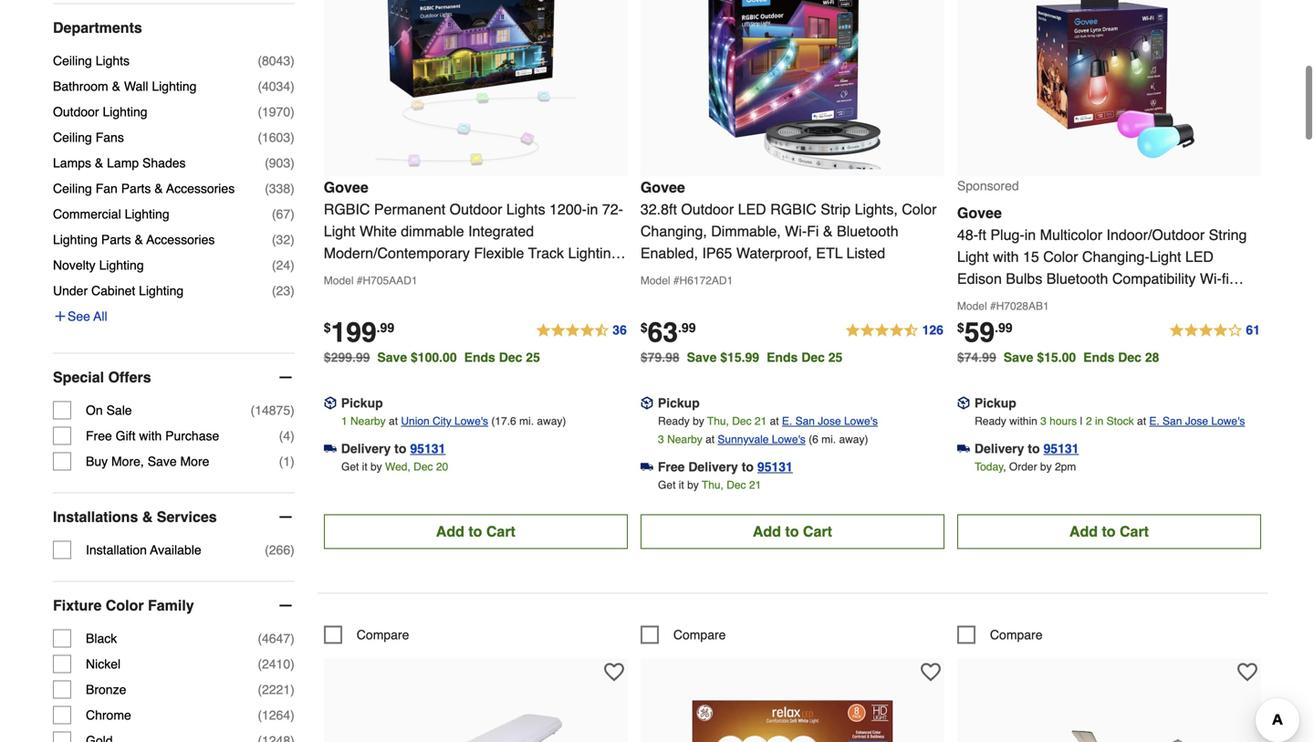 Task type: describe. For each thing, give the bounding box(es) containing it.
today , order by 2pm
[[975, 460, 1076, 473]]

95131 button for today , order by 2pm
[[1044, 439, 1079, 458]]

) for ( 1 )
[[290, 454, 295, 469]]

ip65
[[702, 244, 732, 261]]

bluetooth inside govee 32.8ft outdoor led rgbic strip lights, color changing, dimmable, wi-fi & bluetooth enabled, ip65 waterproof, etl listed
[[837, 223, 899, 239]]

1 nearby at union city lowe's (17.6 mi. away)
[[341, 415, 566, 427]]

) for ( 903 )
[[290, 156, 295, 170]]

lighting right "cabinet"
[[139, 283, 184, 298]]

dec for $79.98 save $15.99 ends dec 25
[[802, 350, 825, 364]]

save for 63
[[687, 350, 717, 364]]

by inside ready by thu, dec 21 at e. san jose lowe's 3 nearby at sunnyvale lowe's (6 mi. away)
[[693, 415, 704, 427]]

0 vertical spatial nearby
[[351, 415, 386, 427]]

$100.00
[[411, 350, 457, 364]]

48-
[[957, 226, 979, 243]]

fan
[[96, 181, 118, 196]]

special offers
[[53, 369, 151, 386]]

& down shades
[[155, 181, 163, 196]]

lamp
[[107, 156, 139, 170]]

lighting inside govee rgbic permanent outdoor lights 1200-in 72- light white dimmable integrated modern/contemporary flexible track lighting kit with square multicolor heads model # h705aad1
[[568, 244, 619, 261]]

savings save $100.00 element
[[377, 350, 548, 364]]

$ 63 .99
[[641, 317, 696, 348]]

govee rgbic permanent outdoor lights 1200-in 72-light white dimmable integrated modern/contemporary flexible track lighting kit with square multicolor heads image
[[375, 0, 576, 169]]

by left the wed,
[[371, 460, 382, 473]]

union
[[401, 415, 430, 427]]

savings save $15.99 element
[[687, 350, 850, 364]]

bluetooth inside govee 48-ft plug-in multicolor indoor/outdoor string light with 15 color changing-light led edison bulbs bluetooth compatibility wi-fi compatibility model # h7028ab1
[[1047, 270, 1108, 287]]

$ for 63
[[641, 320, 648, 335]]

lights inside govee rgbic permanent outdoor lights 1200-in 72- light white dimmable integrated modern/contemporary flexible track lighting kit with square multicolor heads model # h705aad1
[[506, 201, 545, 218]]

bronze
[[86, 682, 126, 697]]

( for 1603
[[258, 130, 262, 145]]

21 inside ready by thu, dec 21 at e. san jose lowe's 3 nearby at sunnyvale lowe's (6 mi. away)
[[755, 415, 767, 427]]

compare for 5014895257 element
[[990, 627, 1043, 642]]

bathroom & wall lighting
[[53, 79, 197, 94]]

wall
[[124, 79, 148, 94]]

( for 8043
[[258, 53, 262, 68]]

59
[[965, 317, 995, 348]]

& left wall
[[112, 79, 120, 94]]

1 horizontal spatial delivery
[[689, 459, 738, 474]]

0 horizontal spatial with
[[139, 429, 162, 443]]

$79.98 save $15.99 ends dec 25
[[641, 350, 843, 364]]

36
[[613, 322, 627, 337]]

on sale
[[86, 403, 132, 418]]

3 cart from the left
[[1120, 523, 1149, 540]]

heart outline image
[[604, 662, 624, 682]]

) for ( 1970 )
[[290, 105, 295, 119]]

thu, inside ready by thu, dec 21 at e. san jose lowe's 3 nearby at sunnyvale lowe's (6 mi. away)
[[707, 415, 729, 427]]

lighting right wall
[[152, 79, 197, 94]]

1603
[[262, 130, 290, 145]]

( 1603 )
[[258, 130, 295, 145]]

( for 2221
[[258, 682, 262, 697]]

0 vertical spatial accessories
[[166, 181, 235, 196]]

installations & services
[[53, 508, 217, 525]]

( for 23
[[272, 283, 276, 298]]

( for 1970
[[258, 105, 262, 119]]

lighting down 'bathroom & wall lighting'
[[103, 105, 147, 119]]

25 for 63
[[829, 350, 843, 364]]

actual price $63.99 element
[[641, 317, 696, 348]]

free for free gift with purchase
[[86, 429, 112, 443]]

1 heart outline image from the left
[[921, 662, 941, 682]]

lighting down ceiling fan parts & accessories
[[125, 207, 169, 221]]

departments
[[53, 19, 142, 36]]

e. san jose lowe's button for 3 hours
[[1150, 412, 1245, 430]]

.99 for 59
[[995, 320, 1013, 335]]

67
[[276, 207, 290, 221]]

installations
[[53, 508, 138, 525]]

fans
[[96, 130, 124, 145]]

nickel
[[86, 657, 121, 671]]

$15.99
[[720, 350, 760, 364]]

novelty lighting
[[53, 258, 144, 272]]

lamps
[[53, 156, 91, 170]]

1 horizontal spatial 3
[[1041, 415, 1047, 427]]

h705aad1
[[363, 274, 418, 287]]

(17.6
[[491, 415, 516, 427]]

ends for 63
[[767, 350, 798, 364]]

72-
[[602, 201, 623, 218]]

truck filled image for get it by thu, dec 21
[[641, 460, 653, 473]]

at right the stock on the right bottom of page
[[1137, 415, 1146, 427]]

32.8ft
[[641, 201, 677, 218]]

sunnyvale lowe's button
[[718, 430, 806, 448]]

family
[[148, 597, 194, 614]]

( 1264 )
[[258, 708, 295, 722]]

outdoor inside govee 32.8ft outdoor led rgbic strip lights, color changing, dimmable, wi-fi & bluetooth enabled, ip65 waterproof, etl listed
[[681, 201, 734, 218]]

minus image for installations & services
[[276, 508, 295, 526]]

installation available
[[86, 543, 201, 557]]

0 horizontal spatial mi.
[[519, 415, 534, 427]]

plus image
[[53, 309, 68, 324]]

govee rgbic permanent outdoor lights 1200-in 72- light white dimmable integrated modern/contemporary flexible track lighting kit with square multicolor heads model # h705aad1
[[324, 179, 623, 287]]

25 for 199
[[526, 350, 540, 364]]

0 horizontal spatial outdoor
[[53, 105, 99, 119]]

0 vertical spatial parts
[[121, 181, 151, 196]]

city
[[433, 415, 452, 427]]

& left lamp on the left of page
[[95, 156, 103, 170]]

kit
[[324, 266, 341, 283]]

led inside govee 48-ft plug-in multicolor indoor/outdoor string light with 15 color changing-light led edison bulbs bluetooth compatibility wi-fi compatibility model # h7028ab1
[[1186, 248, 1214, 265]]

under
[[53, 283, 88, 298]]

1 vertical spatial accessories
[[146, 232, 215, 247]]

cabinet
[[91, 283, 135, 298]]

ceiling for ceiling lights
[[53, 53, 92, 68]]

purchase
[[165, 429, 219, 443]]

delivery for it
[[341, 441, 391, 456]]

color inside govee 32.8ft outdoor led rgbic strip lights, color changing, dimmable, wi-fi & bluetooth enabled, ip65 waterproof, etl listed
[[902, 201, 937, 218]]

36 button
[[535, 320, 628, 342]]

ends for 199
[[464, 350, 495, 364]]

2 add from the left
[[753, 523, 781, 540]]

ceiling for ceiling fans
[[53, 130, 92, 145]]

sunnyvale
[[718, 433, 769, 446]]

permanent
[[374, 201, 446, 218]]

( 32 )
[[272, 232, 295, 247]]

2 e. from the left
[[1150, 415, 1160, 427]]

h7028ab1
[[996, 300, 1049, 312]]

32
[[276, 232, 290, 247]]

( 903 )
[[265, 156, 295, 170]]

1 vertical spatial parts
[[101, 232, 131, 247]]

lighting up under cabinet lighting
[[99, 258, 144, 272]]

compare for '5005388529' element at the bottom left of page
[[357, 627, 409, 642]]

free for free delivery to 95131
[[658, 459, 685, 474]]

3 pickup from the left
[[975, 396, 1017, 410]]

4
[[283, 429, 290, 443]]

edison
[[957, 270, 1002, 287]]

( 338 )
[[265, 181, 295, 196]]

enabled,
[[641, 244, 698, 261]]

199
[[331, 317, 377, 348]]

1 add to cart from the left
[[436, 523, 516, 540]]

available
[[150, 543, 201, 557]]

honeywell 1-light 48-in white led flush mount light energy star image
[[375, 668, 576, 742]]

2 heart outline image from the left
[[1238, 662, 1258, 682]]

lamps & lamp shades
[[53, 156, 186, 170]]

save down free gift with purchase
[[148, 454, 177, 469]]

model # h6172ad1
[[641, 274, 733, 287]]

dimmable
[[401, 223, 464, 239]]

ends dec 28 element
[[1084, 350, 1167, 364]]

with inside govee rgbic permanent outdoor lights 1200-in 72- light white dimmable integrated modern/contemporary flexible track lighting kit with square multicolor heads model # h705aad1
[[345, 266, 371, 283]]

) for ( 14875 )
[[290, 403, 295, 418]]

( 8043 )
[[258, 53, 295, 68]]

) for ( 23 )
[[290, 283, 295, 298]]

by left 2pm
[[1040, 460, 1052, 473]]

ceiling lights
[[53, 53, 130, 68]]

departments element
[[53, 19, 295, 37]]

ge relax 60-watt eq a19 soft white medium base (e-26) dimmable led light bulb (8-pack) image
[[692, 668, 893, 742]]

today
[[975, 460, 1004, 473]]

sponsored
[[957, 178, 1019, 193]]

at up sunnyvale lowe's "button"
[[770, 415, 779, 427]]

in inside govee 48-ft plug-in multicolor indoor/outdoor string light with 15 color changing-light led edison bulbs bluetooth compatibility wi-fi compatibility model # h7028ab1
[[1025, 226, 1036, 243]]

( for 24
[[272, 258, 276, 272]]

black
[[86, 631, 117, 646]]

dec for get it by thu, dec 21
[[727, 479, 746, 491]]

see all
[[68, 309, 107, 324]]

govee for 48-
[[957, 204, 1002, 221]]

95131 for dec
[[410, 441, 446, 456]]

14875
[[255, 403, 290, 418]]

within
[[1010, 415, 1038, 427]]

get for delivery
[[341, 460, 359, 473]]

free delivery to 95131
[[658, 459, 793, 474]]

actual price $59.99 element
[[957, 317, 1013, 348]]

1 horizontal spatial model
[[641, 274, 670, 287]]

$15.00
[[1037, 350, 1076, 364]]

( 4 )
[[279, 429, 295, 443]]

4647
[[262, 631, 290, 646]]

at up free delivery to 95131
[[706, 433, 715, 446]]

dec for get it by wed, dec 20
[[414, 460, 433, 473]]

23
[[276, 283, 290, 298]]

( 2221 )
[[258, 682, 295, 697]]

1 add to cart button from the left
[[324, 514, 628, 549]]

266
[[269, 543, 290, 557]]

installation
[[86, 543, 147, 557]]

actual price $199.99 element
[[324, 317, 394, 348]]

govee for 32.8ft
[[641, 179, 685, 196]]

dec inside ready by thu, dec 21 at e. san jose lowe's 3 nearby at sunnyvale lowe's (6 mi. away)
[[732, 415, 752, 427]]

1 horizontal spatial 1
[[341, 415, 347, 427]]

waterproof,
[[736, 244, 812, 261]]

1 vertical spatial compatibility
[[957, 292, 1041, 309]]

ready by thu, dec 21 at e. san jose lowe's 3 nearby at sunnyvale lowe's (6 mi. away)
[[658, 415, 878, 446]]

strip
[[821, 201, 851, 218]]

( for 14875
[[251, 403, 255, 418]]

4.5 stars image for 199
[[535, 320, 628, 342]]

15
[[1023, 248, 1039, 265]]

.99 for 199
[[377, 320, 394, 335]]

0 vertical spatial away)
[[537, 415, 566, 427]]

chrome
[[86, 708, 131, 722]]

special
[[53, 369, 104, 386]]

( for 1
[[279, 454, 283, 469]]

pickup image for free
[[641, 397, 653, 409]]

buy
[[86, 454, 108, 469]]

8043
[[262, 53, 290, 68]]

was price $299.99 element
[[324, 345, 377, 364]]

$74.99 save $15.00 ends dec 28
[[957, 350, 1160, 364]]

modern/contemporary
[[324, 244, 470, 261]]

truck filled image for get it by wed, dec 20
[[324, 442, 337, 455]]

minus image
[[276, 596, 295, 615]]

it for free
[[679, 479, 684, 491]]

stock
[[1107, 415, 1134, 427]]

1 cart from the left
[[486, 523, 516, 540]]

order
[[1009, 460, 1037, 473]]

offers
[[108, 369, 151, 386]]

) for ( 4 )
[[290, 429, 295, 443]]

light for 48-
[[957, 248, 989, 265]]



Task type: locate. For each thing, give the bounding box(es) containing it.
2 horizontal spatial pickup
[[975, 396, 1017, 410]]

1 horizontal spatial bluetooth
[[1047, 270, 1108, 287]]

) for ( 24 )
[[290, 258, 295, 272]]

get down free delivery to 95131
[[658, 479, 676, 491]]

truck filled image for today , order by 2pm
[[957, 442, 970, 455]]

ready inside ready by thu, dec 21 at e. san jose lowe's 3 nearby at sunnyvale lowe's (6 mi. away)
[[658, 415, 690, 427]]

) down 4034
[[290, 105, 295, 119]]

ceiling up 'lamps'
[[53, 130, 92, 145]]

special offers button
[[53, 354, 295, 401]]

accessories down shades
[[166, 181, 235, 196]]

95131 button up 2pm
[[1044, 439, 1079, 458]]

$79.98
[[641, 350, 680, 364]]

1 vertical spatial led
[[1186, 248, 1214, 265]]

outdoor
[[53, 105, 99, 119], [450, 201, 502, 218], [681, 201, 734, 218]]

) down ( 24 )
[[290, 283, 295, 298]]

9 ) from the top
[[290, 258, 295, 272]]

( 1970 )
[[258, 105, 295, 119]]

) for ( 2410 )
[[290, 657, 295, 671]]

20
[[436, 460, 448, 473]]

2 pickup image from the left
[[957, 397, 970, 409]]

e. san jose lowe's button right the stock on the right bottom of page
[[1150, 412, 1245, 430]]

model inside govee 48-ft plug-in multicolor indoor/outdoor string light with 15 color changing-light led edison bulbs bluetooth compatibility wi-fi compatibility model # h7028ab1
[[957, 300, 987, 312]]

( for 4034
[[258, 79, 262, 94]]

95131
[[410, 441, 446, 456], [1044, 441, 1079, 456], [758, 459, 793, 474]]

# down enabled,
[[674, 274, 680, 287]]

more,
[[111, 454, 144, 469]]

light
[[324, 223, 356, 239], [957, 248, 989, 265], [1150, 248, 1182, 265]]

# inside govee rgbic permanent outdoor lights 1200-in 72- light white dimmable integrated modern/contemporary flexible track lighting kit with square multicolor heads model # h705aad1
[[357, 274, 363, 287]]

free up the get it by thu, dec 21 at right bottom
[[658, 459, 685, 474]]

3 add from the left
[[1070, 523, 1098, 540]]

outdoor inside govee rgbic permanent outdoor lights 1200-in 72- light white dimmable integrated modern/contemporary flexible track lighting kit with square multicolor heads model # h705aad1
[[450, 201, 502, 218]]

1 vertical spatial it
[[679, 479, 684, 491]]

away) inside ready by thu, dec 21 at e. san jose lowe's 3 nearby at sunnyvale lowe's (6 mi. away)
[[839, 433, 868, 446]]

) for ( 8043 )
[[290, 53, 295, 68]]

2 horizontal spatial in
[[1095, 415, 1104, 427]]

.99 inside "$ 199 .99"
[[377, 320, 394, 335]]

govee 32.8ft outdoor led rgbic strip lights, color changing, dimmable, wi-fi & bluetooth enabled, ip65 waterproof, etl listed
[[641, 179, 937, 261]]

2 horizontal spatial govee
[[957, 204, 1002, 221]]

1 horizontal spatial compare
[[673, 627, 726, 642]]

by up free delivery to 95131
[[693, 415, 704, 427]]

govee up "white"
[[324, 179, 368, 196]]

pickup image down $74.99
[[957, 397, 970, 409]]

compare for 1000444903 "element"
[[673, 627, 726, 642]]

) for ( 67 )
[[290, 207, 295, 221]]

.99 down h7028ab1
[[995, 320, 1013, 335]]

2 horizontal spatial color
[[1043, 248, 1078, 265]]

2 add to cart button from the left
[[641, 514, 945, 549]]

1 horizontal spatial ends
[[767, 350, 798, 364]]

1 horizontal spatial $
[[641, 320, 648, 335]]

18 ) from the top
[[290, 708, 295, 722]]

multicolor up changing- on the right top
[[1040, 226, 1103, 243]]

( for 67
[[272, 207, 276, 221]]

0 horizontal spatial san
[[796, 415, 815, 427]]

minus image inside special offers button
[[276, 368, 295, 387]]

14 ) from the top
[[290, 543, 295, 557]]

e. up sunnyvale lowe's "button"
[[782, 415, 793, 427]]

) up the ( 1 )
[[290, 429, 295, 443]]

0 vertical spatial it
[[362, 460, 368, 473]]

) for ( 4034 )
[[290, 79, 295, 94]]

color right lights, on the top
[[902, 201, 937, 218]]

lights,
[[855, 201, 898, 218]]

with down plug-
[[993, 248, 1019, 265]]

95131 for 2pm
[[1044, 441, 1079, 456]]

1 horizontal spatial #
[[674, 274, 680, 287]]

( for 266
[[265, 543, 269, 557]]

2 san from the left
[[1163, 415, 1182, 427]]

.99 up was price $79.98 element
[[678, 320, 696, 335]]

rgbic inside govee rgbic permanent outdoor lights 1200-in 72- light white dimmable integrated modern/contemporary flexible track lighting kit with square multicolor heads model # h705aad1
[[324, 201, 370, 218]]

lighting parts & accessories
[[53, 232, 215, 247]]

outdoor lighting
[[53, 105, 147, 119]]

|
[[1080, 415, 1083, 427]]

0 horizontal spatial add to cart
[[436, 523, 516, 540]]

2 horizontal spatial delivery
[[975, 441, 1025, 456]]

3 .99 from the left
[[995, 320, 1013, 335]]

lights up 'bathroom & wall lighting'
[[96, 53, 130, 68]]

1 vertical spatial mi.
[[822, 433, 836, 446]]

add down the get it by thu, dec 21 at right bottom
[[753, 523, 781, 540]]

ready within 3 hours | 2 in stock at e. san jose lowe's
[[975, 415, 1245, 427]]

1 add from the left
[[436, 523, 464, 540]]

0 vertical spatial free
[[86, 429, 112, 443]]

21 up sunnyvale lowe's "button"
[[755, 415, 767, 427]]

1 vertical spatial in
[[1025, 226, 1036, 243]]

3 $ from the left
[[957, 320, 965, 335]]

8 ) from the top
[[290, 232, 295, 247]]

add to cart
[[436, 523, 516, 540], [753, 523, 832, 540], [1070, 523, 1149, 540]]

) down 67
[[290, 232, 295, 247]]

lowe's
[[455, 415, 488, 427], [844, 415, 878, 427], [1212, 415, 1245, 427], [772, 433, 806, 446]]

by down free delivery to 95131
[[687, 479, 699, 491]]

commercial
[[53, 207, 121, 221]]

mi. right "(6"
[[822, 433, 836, 446]]

string
[[1209, 226, 1247, 243]]

at left union
[[389, 415, 398, 427]]

1 vertical spatial get
[[658, 479, 676, 491]]

.99 for 63
[[678, 320, 696, 335]]

truck filled image
[[324, 442, 337, 455], [957, 442, 970, 455], [641, 460, 653, 473]]

delivery
[[341, 441, 391, 456], [975, 441, 1025, 456], [689, 459, 738, 474]]

compare
[[357, 627, 409, 642], [673, 627, 726, 642], [990, 627, 1043, 642]]

95131 button up 20
[[410, 439, 446, 458]]

fixture
[[53, 597, 102, 614]]

govee inside govee rgbic permanent outdoor lights 1200-in 72- light white dimmable integrated modern/contemporary flexible track lighting kit with square multicolor heads model # h705aad1
[[324, 179, 368, 196]]

0 horizontal spatial .99
[[377, 320, 394, 335]]

get for free
[[658, 479, 676, 491]]

jose right the stock on the right bottom of page
[[1185, 415, 1209, 427]]

3 ) from the top
[[290, 105, 295, 119]]

ready for ready by thu, dec 21 at e. san jose lowe's 3 nearby at sunnyvale lowe's (6 mi. away)
[[658, 415, 690, 427]]

pickup right pickup image
[[341, 396, 383, 410]]

1 ends dec 25 element from the left
[[464, 350, 548, 364]]

) up 2221
[[290, 657, 295, 671]]

ends for 59
[[1084, 350, 1115, 364]]

17 ) from the top
[[290, 682, 295, 697]]

parrot uncle 72-in brushed nickel indoor ceiling fan with remote (7-blade) image
[[1009, 668, 1210, 742]]

multicolor inside govee 48-ft plug-in multicolor indoor/outdoor string light with 15 color changing-light led edison bulbs bluetooth compatibility wi-fi compatibility model # h7028ab1
[[1040, 226, 1103, 243]]

all
[[93, 309, 107, 324]]

2 ends from the left
[[767, 350, 798, 364]]

( for 903
[[265, 156, 269, 170]]

see all button
[[53, 307, 107, 325]]

0 horizontal spatial in
[[587, 201, 598, 218]]

2221
[[262, 682, 290, 697]]

2 jose from the left
[[1185, 415, 1209, 427]]

1 jose from the left
[[818, 415, 841, 427]]

1 horizontal spatial govee
[[641, 179, 685, 196]]

2 vertical spatial ceiling
[[53, 181, 92, 196]]

by
[[693, 415, 704, 427], [371, 460, 382, 473], [1040, 460, 1052, 473], [687, 479, 699, 491]]

1 rgbic from the left
[[324, 201, 370, 218]]

& down commercial lighting
[[135, 232, 143, 247]]

1 minus image from the top
[[276, 368, 295, 387]]

e. san jose lowe's button for thu, dec 21
[[782, 412, 878, 430]]

( for 4647
[[258, 631, 262, 646]]

ceiling fans
[[53, 130, 124, 145]]

save
[[377, 350, 407, 364], [687, 350, 717, 364], [1004, 350, 1034, 364], [148, 454, 177, 469]]

1 vertical spatial nearby
[[667, 433, 703, 446]]

bluetooth up listed
[[837, 223, 899, 239]]

5014895257 element
[[957, 626, 1043, 644]]

1 25 from the left
[[526, 350, 540, 364]]

4034
[[262, 79, 290, 94]]

minus image up 14875
[[276, 368, 295, 387]]

ready for ready within 3 hours | 2 in stock at e. san jose lowe's
[[975, 415, 1007, 427]]

( for 2410
[[258, 657, 262, 671]]

0 horizontal spatial model
[[324, 274, 354, 287]]

11 ) from the top
[[290, 403, 295, 418]]

rgbic
[[324, 201, 370, 218], [771, 201, 817, 218]]

lighting right track at the top
[[568, 244, 619, 261]]

4.5 stars image for 63
[[845, 320, 945, 342]]

dec left 28
[[1118, 350, 1142, 364]]

0 horizontal spatial bluetooth
[[837, 223, 899, 239]]

126 button
[[845, 320, 945, 342]]

sale
[[106, 403, 132, 418]]

21 down free delivery to 95131
[[749, 479, 761, 491]]

indoor/outdoor
[[1107, 226, 1205, 243]]

95131 button
[[410, 439, 446, 458], [1044, 439, 1079, 458], [758, 458, 793, 476]]

1 vertical spatial away)
[[839, 433, 868, 446]]

.99 inside $ 59 .99
[[995, 320, 1013, 335]]

2 vertical spatial color
[[106, 597, 144, 614]]

ready
[[658, 415, 690, 427], [975, 415, 1007, 427]]

save for 199
[[377, 350, 407, 364]]

dec for $299.99 save $100.00 ends dec 25
[[499, 350, 522, 364]]

) for ( 1603 )
[[290, 130, 295, 145]]

was price $79.98 element
[[641, 345, 687, 364]]

0 horizontal spatial delivery
[[341, 441, 391, 456]]

) down 4
[[290, 454, 295, 469]]

0 horizontal spatial 4.5 stars image
[[535, 320, 628, 342]]

) up ( 67 )
[[290, 181, 295, 196]]

$299.99 save $100.00 ends dec 25
[[324, 350, 540, 364]]

plug-
[[991, 226, 1025, 243]]

63
[[648, 317, 678, 348]]

1 horizontal spatial ends dec 25 element
[[767, 350, 850, 364]]

dimmable,
[[711, 223, 781, 239]]

0 horizontal spatial ready
[[658, 415, 690, 427]]

) up 4034
[[290, 53, 295, 68]]

( 2410 )
[[258, 657, 295, 671]]

minus image inside the installations & services button
[[276, 508, 295, 526]]

1 horizontal spatial 95131
[[758, 459, 793, 474]]

thu,
[[707, 415, 729, 427], [702, 479, 724, 491]]

1 pickup from the left
[[341, 396, 383, 410]]

338
[[269, 181, 290, 196]]

1 horizontal spatial delivery to 95131
[[975, 441, 1079, 456]]

dec for $74.99 save $15.00 ends dec 28
[[1118, 350, 1142, 364]]

govee 48-ft plug-in multicolor indoor/outdoor string light with 15 color changing-light led edison bulbs bluetooth compatibility wi-fi compatibility model # h7028ab1
[[957, 204, 1247, 312]]

$ for 199
[[324, 320, 331, 335]]

get left the wed,
[[341, 460, 359, 473]]

2 vertical spatial with
[[139, 429, 162, 443]]

95131 button for get it by wed, dec 20
[[410, 439, 446, 458]]

0 horizontal spatial 1
[[283, 454, 290, 469]]

minus image up ( 266 )
[[276, 508, 295, 526]]

2 horizontal spatial 95131 button
[[1044, 439, 1079, 458]]

lighting up novelty on the left
[[53, 232, 98, 247]]

4.5 stars image down listed
[[845, 320, 945, 342]]

0 horizontal spatial 95131
[[410, 441, 446, 456]]

dec
[[499, 350, 522, 364], [802, 350, 825, 364], [1118, 350, 1142, 364], [732, 415, 752, 427], [414, 460, 433, 473], [727, 479, 746, 491]]

12 ) from the top
[[290, 429, 295, 443]]

wi- down string
[[1200, 270, 1222, 287]]

delivery for ,
[[975, 441, 1025, 456]]

jose inside ready by thu, dec 21 at e. san jose lowe's 3 nearby at sunnyvale lowe's (6 mi. away)
[[818, 415, 841, 427]]

outdoor up integrated
[[450, 201, 502, 218]]

bluetooth down changing- on the right top
[[1047, 270, 1108, 287]]

model left h705aad1
[[324, 274, 354, 287]]

1 horizontal spatial multicolor
[[1040, 226, 1103, 243]]

16 ) from the top
[[290, 657, 295, 671]]

3 compare from the left
[[990, 627, 1043, 642]]

bathroom
[[53, 79, 108, 94]]

$ inside $ 59 .99
[[957, 320, 965, 335]]

add down 2pm
[[1070, 523, 1098, 540]]

buy more, save more
[[86, 454, 209, 469]]

24
[[276, 258, 290, 272]]

1 4.5 stars image from the left
[[535, 320, 628, 342]]

under cabinet lighting
[[53, 283, 184, 298]]

listed
[[847, 244, 886, 261]]

ends dec 25 element
[[464, 350, 548, 364], [767, 350, 850, 364]]

pickup for thu, dec 21
[[658, 396, 700, 410]]

1 horizontal spatial with
[[345, 266, 371, 283]]

2 .99 from the left
[[678, 320, 696, 335]]

1000444903 element
[[641, 626, 726, 644]]

2 delivery to 95131 from the left
[[975, 441, 1079, 456]]

2 rgbic from the left
[[771, 201, 817, 218]]

lighting
[[152, 79, 197, 94], [103, 105, 147, 119], [125, 207, 169, 221], [53, 232, 98, 247], [568, 244, 619, 261], [99, 258, 144, 272], [139, 283, 184, 298]]

1 vertical spatial wi-
[[1200, 270, 1222, 287]]

2 horizontal spatial light
[[1150, 248, 1182, 265]]

1 horizontal spatial e.
[[1150, 415, 1160, 427]]

2 horizontal spatial with
[[993, 248, 1019, 265]]

ceiling for ceiling fan parts & accessories
[[53, 181, 92, 196]]

) for ( 32 )
[[290, 232, 295, 247]]

3 up the get it by thu, dec 21 at right bottom
[[658, 433, 664, 446]]

1 horizontal spatial san
[[1163, 415, 1182, 427]]

0 horizontal spatial it
[[362, 460, 368, 473]]

bluetooth
[[837, 223, 899, 239], [1047, 270, 1108, 287]]

with inside govee 48-ft plug-in multicolor indoor/outdoor string light with 15 color changing-light led edison bulbs bluetooth compatibility wi-fi compatibility model # h7028ab1
[[993, 248, 1019, 265]]

( for 32
[[272, 232, 276, 247]]

1 vertical spatial 21
[[749, 479, 761, 491]]

san up "(6"
[[796, 415, 815, 427]]

0 horizontal spatial pickup image
[[641, 397, 653, 409]]

govee inside govee 32.8ft outdoor led rgbic strip lights, color changing, dimmable, wi-fi & bluetooth enabled, ip65 waterproof, etl listed
[[641, 179, 685, 196]]

2 horizontal spatial add to cart button
[[957, 514, 1261, 549]]

was price $74.99 element
[[957, 345, 1004, 364]]

jose up "(6"
[[818, 415, 841, 427]]

1 vertical spatial with
[[345, 266, 371, 283]]

govee 48-ft plug-in multicolor indoor/outdoor string light with 15 color changing-light led edison bulbs bluetooth compatibility wi-fi compatibility image
[[1009, 0, 1210, 169]]

& inside govee 32.8ft outdoor led rgbic strip lights, color changing, dimmable, wi-fi & bluetooth enabled, ip65 waterproof, etl listed
[[823, 223, 833, 239]]

0 horizontal spatial add to cart button
[[324, 514, 628, 549]]

1 vertical spatial 3
[[658, 433, 664, 446]]

3 add to cart from the left
[[1070, 523, 1149, 540]]

1 horizontal spatial color
[[902, 201, 937, 218]]

fi
[[1222, 270, 1229, 287]]

$299.99
[[324, 350, 370, 364]]

govee inside govee 48-ft plug-in multicolor indoor/outdoor string light with 15 color changing-light led edison bulbs bluetooth compatibility wi-fi compatibility model # h7028ab1
[[957, 204, 1002, 221]]

2 minus image from the top
[[276, 508, 295, 526]]

) for ( 4647 )
[[290, 631, 295, 646]]

2 ready from the left
[[975, 415, 1007, 427]]

2 25 from the left
[[829, 350, 843, 364]]

10 ) from the top
[[290, 283, 295, 298]]

in for 2
[[1095, 415, 1104, 427]]

led up dimmable, at the right top of page
[[738, 201, 766, 218]]

1 $ from the left
[[324, 320, 331, 335]]

( for 338
[[265, 181, 269, 196]]

5005388529 element
[[324, 626, 409, 644]]

21
[[755, 415, 767, 427], [749, 479, 761, 491]]

( for 1264
[[258, 708, 262, 722]]

away)
[[537, 415, 566, 427], [839, 433, 868, 446]]

outdoor up changing,
[[681, 201, 734, 218]]

led inside govee 32.8ft outdoor led rgbic strip lights, color changing, dimmable, wi-fi & bluetooth enabled, ip65 waterproof, etl listed
[[738, 201, 766, 218]]

7 ) from the top
[[290, 207, 295, 221]]

2 vertical spatial in
[[1095, 415, 1104, 427]]

0 horizontal spatial multicolor
[[426, 266, 489, 283]]

fixture color family button
[[53, 582, 295, 629]]

0 horizontal spatial get
[[341, 460, 359, 473]]

0 horizontal spatial #
[[357, 274, 363, 287]]

1 compare from the left
[[357, 627, 409, 642]]

delivery up get it by wed, dec 20
[[341, 441, 391, 456]]

2 horizontal spatial compare
[[990, 627, 1043, 642]]

2 pickup from the left
[[658, 396, 700, 410]]

0 vertical spatial ceiling
[[53, 53, 92, 68]]

) down 2221
[[290, 708, 295, 722]]

dec right $15.99 on the top right of the page
[[802, 350, 825, 364]]

in inside govee rgbic permanent outdoor lights 1200-in 72- light white dimmable integrated modern/contemporary flexible track lighting kit with square multicolor heads model # h705aad1
[[587, 201, 598, 218]]

95131 button for get it by thu, dec 21
[[758, 458, 793, 476]]

5 ) from the top
[[290, 156, 295, 170]]

) for ( 2221 )
[[290, 682, 295, 697]]

2 ends dec 25 element from the left
[[767, 350, 850, 364]]

2 horizontal spatial cart
[[1120, 523, 1149, 540]]

pickup image
[[324, 397, 337, 409]]

$ up $299.99
[[324, 320, 331, 335]]

light inside govee rgbic permanent outdoor lights 1200-in 72- light white dimmable integrated modern/contemporary flexible track lighting kit with square multicolor heads model # h705aad1
[[324, 223, 356, 239]]

1 ) from the top
[[290, 53, 295, 68]]

# inside govee 48-ft plug-in multicolor indoor/outdoor string light with 15 color changing-light led edison bulbs bluetooth compatibility wi-fi compatibility model # h7028ab1
[[990, 300, 996, 312]]

with right gift
[[139, 429, 162, 443]]

1 horizontal spatial nearby
[[667, 433, 703, 446]]

4.5 stars image containing 126
[[845, 320, 945, 342]]

) for ( 338 )
[[290, 181, 295, 196]]

126
[[922, 322, 944, 337]]

1 vertical spatial color
[[1043, 248, 1078, 265]]

2 horizontal spatial ends
[[1084, 350, 1115, 364]]

free up buy
[[86, 429, 112, 443]]

led down string
[[1186, 248, 1214, 265]]

1 vertical spatial minus image
[[276, 508, 295, 526]]

$ inside "$ 199 .99"
[[324, 320, 331, 335]]

1 .99 from the left
[[377, 320, 394, 335]]

it left the wed,
[[362, 460, 368, 473]]

in left 72-
[[587, 201, 598, 218]]

pickup for wed, dec 20
[[341, 396, 383, 410]]

white
[[360, 223, 397, 239]]

4 ) from the top
[[290, 130, 295, 145]]

rgbic up fi
[[771, 201, 817, 218]]

get
[[341, 460, 359, 473], [658, 479, 676, 491]]

color inside button
[[106, 597, 144, 614]]

) for ( 266 )
[[290, 543, 295, 557]]

3 inside ready by thu, dec 21 at e. san jose lowe's 3 nearby at sunnyvale lowe's (6 mi. away)
[[658, 433, 664, 446]]

installations & services button
[[53, 493, 295, 541]]

minus image
[[276, 368, 295, 387], [276, 508, 295, 526]]

san inside ready by thu, dec 21 at e. san jose lowe's 3 nearby at sunnyvale lowe's (6 mi. away)
[[796, 415, 815, 427]]

away) right "(6"
[[839, 433, 868, 446]]

0 vertical spatial wi-
[[785, 223, 807, 239]]

0 horizontal spatial led
[[738, 201, 766, 218]]

light left "white"
[[324, 223, 356, 239]]

1 e. san jose lowe's button from the left
[[782, 412, 878, 430]]

1 vertical spatial thu,
[[702, 479, 724, 491]]

.99 up was price $299.99 "element"
[[377, 320, 394, 335]]

1 horizontal spatial wi-
[[1200, 270, 1222, 287]]

3 left hours
[[1041, 415, 1047, 427]]

$74.99
[[957, 350, 997, 364]]

2 ) from the top
[[290, 79, 295, 94]]

wi- inside govee 48-ft plug-in multicolor indoor/outdoor string light with 15 color changing-light led edison bulbs bluetooth compatibility wi-fi compatibility model # h7028ab1
[[1200, 270, 1222, 287]]

0 horizontal spatial govee
[[324, 179, 368, 196]]

2 ceiling from the top
[[53, 130, 92, 145]]

( for 4
[[279, 429, 283, 443]]

1 horizontal spatial away)
[[839, 433, 868, 446]]

( 4034 )
[[258, 79, 295, 94]]

nearby inside ready by thu, dec 21 at e. san jose lowe's 3 nearby at sunnyvale lowe's (6 mi. away)
[[667, 433, 703, 446]]

2 add to cart from the left
[[753, 523, 832, 540]]

$ for 59
[[957, 320, 965, 335]]

1 delivery to 95131 from the left
[[341, 441, 446, 456]]

pickup
[[341, 396, 383, 410], [658, 396, 700, 410], [975, 396, 1017, 410]]

0 horizontal spatial lights
[[96, 53, 130, 68]]

) for ( 1264 )
[[290, 708, 295, 722]]

& right fi
[[823, 223, 833, 239]]

compare inside 1000444903 "element"
[[673, 627, 726, 642]]

1 vertical spatial free
[[658, 459, 685, 474]]

15 ) from the top
[[290, 631, 295, 646]]

2 $ from the left
[[641, 320, 648, 335]]

(
[[258, 53, 262, 68], [258, 79, 262, 94], [258, 105, 262, 119], [258, 130, 262, 145], [265, 156, 269, 170], [265, 181, 269, 196], [272, 207, 276, 221], [272, 232, 276, 247], [272, 258, 276, 272], [272, 283, 276, 298], [251, 403, 255, 418], [279, 429, 283, 443], [279, 454, 283, 469], [265, 543, 269, 557], [258, 631, 262, 646], [258, 657, 262, 671], [258, 682, 262, 697], [258, 708, 262, 722]]

0 horizontal spatial delivery to 95131
[[341, 441, 446, 456]]

0 vertical spatial thu,
[[707, 415, 729, 427]]

wi- inside govee 32.8ft outdoor led rgbic strip lights, color changing, dimmable, wi-fi & bluetooth enabled, ip65 waterproof, etl listed
[[785, 223, 807, 239]]

2 horizontal spatial .99
[[995, 320, 1013, 335]]

1 e. from the left
[[782, 415, 793, 427]]

pickup up within
[[975, 396, 1017, 410]]

3 add to cart button from the left
[[957, 514, 1261, 549]]

govee for rgbic
[[324, 179, 368, 196]]

mi. inside ready by thu, dec 21 at e. san jose lowe's 3 nearby at sunnyvale lowe's (6 mi. away)
[[822, 433, 836, 446]]

# up 'actual price $59.99' element
[[990, 300, 996, 312]]

1 horizontal spatial .99
[[678, 320, 696, 335]]

28
[[1145, 350, 1160, 364]]

rgbic up "white"
[[324, 201, 370, 218]]

4 stars image
[[1169, 320, 1261, 342]]

e. inside ready by thu, dec 21 at e. san jose lowe's 3 nearby at sunnyvale lowe's (6 mi. away)
[[782, 415, 793, 427]]

in for 1200-
[[587, 201, 598, 218]]

0 vertical spatial lights
[[96, 53, 130, 68]]

nearby left union
[[351, 415, 386, 427]]

1 vertical spatial bluetooth
[[1047, 270, 1108, 287]]

san
[[796, 415, 815, 427], [1163, 415, 1182, 427]]

3 ends from the left
[[1084, 350, 1115, 364]]

0 horizontal spatial away)
[[537, 415, 566, 427]]

dec up (17.6
[[499, 350, 522, 364]]

) up 4
[[290, 403, 295, 418]]

multicolor inside govee rgbic permanent outdoor lights 1200-in 72- light white dimmable integrated modern/contemporary flexible track lighting kit with square multicolor heads model # h705aad1
[[426, 266, 489, 283]]

6 ) from the top
[[290, 181, 295, 196]]

( 14875 )
[[251, 403, 295, 418]]

2 horizontal spatial truck filled image
[[957, 442, 970, 455]]

heart outline image
[[921, 662, 941, 682], [1238, 662, 1258, 682]]

nearby up free delivery to 95131
[[667, 433, 703, 446]]

( 266 )
[[265, 543, 295, 557]]

minus image for special offers
[[276, 368, 295, 387]]

ends dec 25 element for 63
[[767, 350, 850, 364]]

1 horizontal spatial in
[[1025, 226, 1036, 243]]

1 horizontal spatial add to cart
[[753, 523, 832, 540]]

0 vertical spatial multicolor
[[1040, 226, 1103, 243]]

2 horizontal spatial $
[[957, 320, 965, 335]]

in up 15
[[1025, 226, 1036, 243]]

3 ceiling from the top
[[53, 181, 92, 196]]

1 horizontal spatial pickup image
[[957, 397, 970, 409]]

13 ) from the top
[[290, 454, 295, 469]]

903
[[269, 156, 290, 170]]

0 horizontal spatial cart
[[486, 523, 516, 540]]

95131 up 20
[[410, 441, 446, 456]]

1 ends from the left
[[464, 350, 495, 364]]

0 horizontal spatial 3
[[658, 433, 664, 446]]

) up the ( 1970 )
[[290, 79, 295, 94]]

pickup image for delivery
[[957, 397, 970, 409]]

95131 button down sunnyvale lowe's "button"
[[758, 458, 793, 476]]

pickup image
[[641, 397, 653, 409], [957, 397, 970, 409]]

compatibility down indoor/outdoor at the top of the page
[[1113, 270, 1196, 287]]

free
[[86, 429, 112, 443], [658, 459, 685, 474]]

save left $15.00
[[1004, 350, 1034, 364]]

wi- up waterproof,
[[785, 223, 807, 239]]

1 down 4
[[283, 454, 290, 469]]

2 e. san jose lowe's button from the left
[[1150, 412, 1245, 430]]

save for 59
[[1004, 350, 1034, 364]]

# right kit
[[357, 274, 363, 287]]

fixture color family
[[53, 597, 194, 614]]

1 vertical spatial 1
[[283, 454, 290, 469]]

) up 2410
[[290, 631, 295, 646]]

model
[[324, 274, 354, 287], [641, 274, 670, 287], [957, 300, 987, 312]]

2 4.5 stars image from the left
[[845, 320, 945, 342]]

delivery to 95131 for order
[[975, 441, 1079, 456]]

save down actual price $199.99 element
[[377, 350, 407, 364]]

1 horizontal spatial free
[[658, 459, 685, 474]]

1264
[[262, 708, 290, 722]]

1 san from the left
[[796, 415, 815, 427]]

govee 32.8ft outdoor led rgbic strip lights, color changing, dimmable, wi-fi & bluetooth enabled, ip65 waterproof, etl listed image
[[692, 0, 893, 169]]

0 horizontal spatial 25
[[526, 350, 540, 364]]

) up ( 32 )
[[290, 207, 295, 221]]

2 compare from the left
[[673, 627, 726, 642]]

4.5 stars image
[[535, 320, 628, 342], [845, 320, 945, 342]]

1970
[[262, 105, 290, 119]]

ends dec 25 element for 199
[[464, 350, 548, 364]]

0 horizontal spatial $
[[324, 320, 331, 335]]

1 ready from the left
[[658, 415, 690, 427]]

savings save $15.00 element
[[1004, 350, 1167, 364]]

& inside button
[[142, 508, 153, 525]]

track
[[528, 244, 564, 261]]

$ inside $ 63 .99
[[641, 320, 648, 335]]

light for rgbic
[[324, 223, 356, 239]]

rgbic inside govee 32.8ft outdoor led rgbic strip lights, color changing, dimmable, wi-fi & bluetooth enabled, ip65 waterproof, etl listed
[[771, 201, 817, 218]]

1 horizontal spatial rgbic
[[771, 201, 817, 218]]

model inside govee rgbic permanent outdoor lights 1200-in 72- light white dimmable integrated modern/contemporary flexible track lighting kit with square multicolor heads model # h705aad1
[[324, 274, 354, 287]]

$ 199 .99
[[324, 317, 394, 348]]

color inside govee 48-ft plug-in multicolor indoor/outdoor string light with 15 color changing-light led edison bulbs bluetooth compatibility wi-fi compatibility model # h7028ab1
[[1043, 248, 1078, 265]]

mi. right (17.6
[[519, 415, 534, 427]]

1 horizontal spatial compatibility
[[1113, 270, 1196, 287]]

it for delivery
[[362, 460, 368, 473]]

4.5 stars image containing 36
[[535, 320, 628, 342]]

compare inside '5005388529' element
[[357, 627, 409, 642]]

e. san jose lowe's button
[[782, 412, 878, 430], [1150, 412, 1245, 430]]

parts down lamp on the left of page
[[121, 181, 151, 196]]

free gift with purchase
[[86, 429, 219, 443]]

it down free delivery to 95131
[[679, 479, 684, 491]]

2 cart from the left
[[803, 523, 832, 540]]

pickup image down $79.98
[[641, 397, 653, 409]]

delivery to 95131 up today , order by 2pm
[[975, 441, 1079, 456]]

changing,
[[641, 223, 707, 239]]

compare inside 5014895257 element
[[990, 627, 1043, 642]]

1 horizontal spatial 95131 button
[[758, 458, 793, 476]]

1 ceiling from the top
[[53, 53, 92, 68]]

delivery to 95131 for by
[[341, 441, 446, 456]]

1 pickup image from the left
[[641, 397, 653, 409]]

.99 inside $ 63 .99
[[678, 320, 696, 335]]

with
[[993, 248, 1019, 265], [345, 266, 371, 283], [139, 429, 162, 443]]

get it by wed, dec 20
[[341, 460, 448, 473]]



Task type: vqa. For each thing, say whether or not it's contained in the screenshot.


